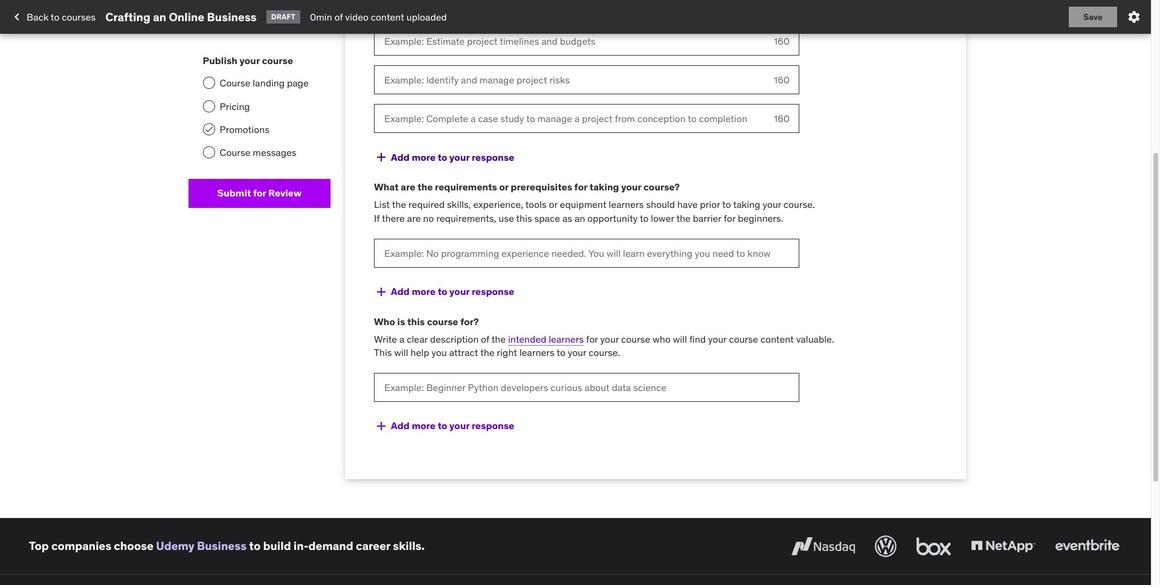 Task type: describe. For each thing, give the bounding box(es) containing it.
who
[[653, 333, 671, 345]]

as
[[563, 212, 573, 224]]

messages
[[253, 147, 297, 159]]

incomplete image for course messages
[[203, 147, 215, 159]]

add more to your response button for course
[[374, 412, 515, 441]]

accessibility (optional)
[[220, 13, 316, 25]]

0 vertical spatial of
[[335, 11, 343, 23]]

intended learners link
[[508, 333, 584, 345]]

pricing
[[220, 100, 250, 112]]

top companies choose udemy business to build in-demand career skills.
[[29, 539, 425, 553]]

courses
[[62, 11, 96, 23]]

equipment
[[560, 199, 607, 211]]

the left right
[[481, 346, 495, 359]]

1 add from the top
[[391, 151, 410, 163]]

box image
[[914, 533, 955, 560]]

build
[[263, 539, 291, 553]]

publish
[[203, 54, 238, 67]]

save button
[[1070, 7, 1118, 27]]

find
[[690, 333, 706, 345]]

add more to your response for course
[[391, 420, 515, 432]]

space
[[535, 212, 561, 224]]

review
[[268, 187, 302, 199]]

companies
[[51, 539, 111, 553]]

crafting
[[105, 9, 151, 24]]

pricing link
[[188, 95, 331, 118]]

draft
[[271, 12, 296, 21]]

netapp image
[[969, 533, 1039, 560]]

course for course messages
[[220, 147, 251, 159]]

tools
[[526, 199, 547, 211]]

is
[[398, 315, 405, 327]]

for inside button
[[253, 187, 266, 199]]

you
[[432, 346, 447, 359]]

promotions
[[220, 123, 270, 135]]

prior
[[700, 199, 721, 211]]

more for this
[[412, 420, 436, 432]]

for inside who is this course for? write a clear description of the intended learners for your course who will find your course content valuable. this will help you attract the right learners to your course.
[[587, 333, 598, 345]]

udemy business link
[[156, 539, 247, 553]]

demand
[[309, 539, 354, 553]]

Example: Beginner Python developers curious about data science text field
[[374, 373, 800, 402]]

lower
[[651, 212, 675, 224]]

page
[[287, 77, 309, 89]]

2 vertical spatial learners
[[520, 346, 555, 359]]

2 vertical spatial medium image
[[374, 419, 389, 433]]

list
[[374, 199, 390, 211]]

right
[[497, 346, 517, 359]]

requirements
[[435, 181, 497, 193]]

add for is
[[391, 420, 410, 432]]

clear
[[407, 333, 428, 345]]

Example: Identify and manage project risks text field
[[374, 65, 765, 94]]

submit
[[217, 187, 251, 199]]

help
[[411, 346, 430, 359]]

0 vertical spatial are
[[401, 181, 416, 193]]

skills.
[[393, 539, 425, 553]]

incomplete image for accessibility (optional)
[[203, 13, 215, 25]]

0 horizontal spatial content
[[371, 11, 404, 23]]

(optional)
[[276, 13, 316, 25]]

what are the requirements or prerequisites for taking your course? list the required skills, experience, tools or equipment learners should have prior to taking your course. if there are no requirements, use this space as an opportunity to lower the barrier for beginners.
[[374, 181, 816, 224]]

1 vertical spatial business
[[197, 539, 247, 553]]

response for for?
[[472, 420, 515, 432]]

Example: Define the roles and responsibilities of a project manager text field
[[374, 0, 765, 17]]

in-
[[294, 539, 309, 553]]

intended
[[508, 333, 547, 345]]

the up required
[[418, 181, 433, 193]]

1 vertical spatial learners
[[549, 333, 584, 345]]

valuable.
[[797, 333, 835, 345]]

0min
[[310, 11, 332, 23]]

barrier
[[693, 212, 722, 224]]

accessibility (optional) link
[[188, 8, 331, 31]]

this inside what are the requirements or prerequisites for taking your course? list the required skills, experience, tools or equipment learners should have prior to taking your course. if there are no requirements, use this space as an opportunity to lower the barrier for beginners.
[[517, 212, 532, 224]]

incomplete image for pricing
[[203, 100, 215, 112]]

top
[[29, 539, 49, 553]]

course. inside what are the requirements or prerequisites for taking your course? list the required skills, experience, tools or equipment learners should have prior to taking your course. if there are no requirements, use this space as an opportunity to lower the barrier for beginners.
[[784, 199, 816, 211]]

required
[[409, 199, 445, 211]]

career
[[356, 539, 391, 553]]

experience,
[[474, 199, 524, 211]]

course right find
[[730, 333, 759, 345]]

0 horizontal spatial will
[[394, 346, 409, 359]]

1 horizontal spatial taking
[[734, 199, 761, 211]]

if
[[374, 212, 380, 224]]

an inside what are the requirements or prerequisites for taking your course? list the required skills, experience, tools or equipment learners should have prior to taking your course. if there are no requirements, use this space as an opportunity to lower the barrier for beginners.
[[575, 212, 586, 224]]

Example: Complete a case study to manage a project from conception to completion text field
[[374, 104, 765, 133]]

back to courses
[[27, 11, 96, 23]]

submit for review button
[[188, 179, 331, 208]]

completed image
[[204, 125, 214, 134]]

1 horizontal spatial will
[[673, 333, 687, 345]]

course for course landing page
[[220, 77, 251, 89]]

1 more from the top
[[412, 151, 436, 163]]

choose
[[114, 539, 154, 553]]

course messages link
[[188, 141, 331, 164]]

the down have
[[677, 212, 691, 224]]

udemy
[[156, 539, 195, 553]]

of inside who is this course for? write a clear description of the intended learners for your course who will find your course content valuable. this will help you attract the right learners to your course.
[[481, 333, 490, 345]]

the up there
[[392, 199, 406, 211]]

course landing page
[[220, 77, 309, 89]]

course up the description
[[427, 315, 459, 327]]



Task type: vqa. For each thing, say whether or not it's contained in the screenshot.
top Mfa
no



Task type: locate. For each thing, give the bounding box(es) containing it.
medium image inside back to courses link
[[10, 10, 24, 24]]

an right as
[[575, 212, 586, 224]]

0 vertical spatial add more to your response
[[391, 151, 515, 163]]

eventbrite image
[[1053, 533, 1123, 560]]

are left no
[[407, 212, 421, 224]]

an left online
[[153, 9, 166, 24]]

0 vertical spatial or
[[500, 181, 509, 193]]

Example: No programming experience needed. You will learn everything you need to know text field
[[374, 239, 800, 268]]

1 response from the top
[[472, 151, 515, 163]]

will down the a
[[394, 346, 409, 359]]

3 160 from the top
[[774, 112, 790, 125]]

incomplete image
[[203, 13, 215, 25], [203, 100, 215, 112], [203, 147, 215, 159]]

a
[[400, 333, 405, 345]]

add more to your response button for requirements
[[374, 277, 515, 306]]

course
[[262, 54, 293, 67], [427, 315, 459, 327], [622, 333, 651, 345], [730, 333, 759, 345]]

there
[[382, 212, 405, 224]]

1 incomplete image from the top
[[203, 13, 215, 25]]

attract
[[450, 346, 478, 359]]

for
[[575, 181, 588, 193], [253, 187, 266, 199], [724, 212, 736, 224], [587, 333, 598, 345]]

content
[[371, 11, 404, 23], [761, 333, 794, 345]]

0 horizontal spatial this
[[408, 315, 425, 327]]

add more to your response
[[391, 151, 515, 163], [391, 285, 515, 297], [391, 420, 515, 432]]

1 horizontal spatial or
[[549, 199, 558, 211]]

0 vertical spatial course
[[220, 77, 251, 89]]

1 vertical spatial content
[[761, 333, 794, 345]]

publish your course
[[203, 54, 293, 67]]

course?
[[644, 181, 680, 193]]

course up "landing"
[[262, 54, 293, 67]]

for left review
[[253, 187, 266, 199]]

1 vertical spatial add
[[391, 285, 410, 297]]

learners right intended
[[549, 333, 584, 345]]

incomplete image inside 'course messages' link
[[203, 147, 215, 159]]

this
[[374, 346, 392, 359]]

2 response from the top
[[472, 285, 515, 297]]

course up pricing
[[220, 77, 251, 89]]

3 add more to your response from the top
[[391, 420, 515, 432]]

back
[[27, 11, 49, 23]]

volkswagen image
[[873, 533, 900, 560]]

promotions link
[[188, 118, 331, 141]]

2 incomplete image from the top
[[203, 100, 215, 112]]

for right barrier
[[724, 212, 736, 224]]

0 horizontal spatial taking
[[590, 181, 620, 193]]

back to courses link
[[10, 7, 96, 27]]

incomplete image down 'publish'
[[203, 77, 215, 89]]

taking up equipment
[[590, 181, 620, 193]]

will left find
[[673, 333, 687, 345]]

1 incomplete image from the top
[[203, 0, 215, 2]]

save
[[1084, 11, 1103, 22]]

beginners.
[[738, 212, 784, 224]]

no
[[423, 212, 434, 224]]

course settings image
[[1128, 10, 1142, 24]]

for up equipment
[[575, 181, 588, 193]]

1 vertical spatial incomplete image
[[203, 100, 215, 112]]

160 for example: estimate project timelines and budgets text box
[[774, 35, 790, 47]]

business right udemy
[[197, 539, 247, 553]]

0 vertical spatial response
[[472, 151, 515, 163]]

to inside who is this course for? write a clear description of the intended learners for your course who will find your course content valuable. this will help you attract the right learners to your course.
[[557, 346, 566, 359]]

3 add from the top
[[391, 420, 410, 432]]

medium image
[[10, 10, 24, 24], [374, 150, 389, 165], [374, 419, 389, 433]]

incomplete image inside the course landing page link
[[203, 77, 215, 89]]

0 vertical spatial 160
[[774, 35, 790, 47]]

skills,
[[447, 199, 471, 211]]

1 add more to your response from the top
[[391, 151, 515, 163]]

2 vertical spatial incomplete image
[[203, 147, 215, 159]]

this right is
[[408, 315, 425, 327]]

1 horizontal spatial an
[[575, 212, 586, 224]]

completed element
[[203, 123, 215, 135]]

Example: Estimate project timelines and budgets text field
[[374, 27, 765, 56]]

1 horizontal spatial this
[[517, 212, 532, 224]]

online
[[169, 9, 205, 24]]

2 vertical spatial more
[[412, 420, 436, 432]]

3 more from the top
[[412, 420, 436, 432]]

more for the
[[412, 285, 436, 297]]

1 add more to your response button from the top
[[374, 143, 515, 172]]

business right online
[[207, 9, 257, 24]]

1 vertical spatial are
[[407, 212, 421, 224]]

1 vertical spatial of
[[481, 333, 490, 345]]

0 vertical spatial will
[[673, 333, 687, 345]]

2 vertical spatial add more to your response
[[391, 420, 515, 432]]

use
[[499, 212, 514, 224]]

the up right
[[492, 333, 506, 345]]

0 vertical spatial incomplete image
[[203, 0, 215, 2]]

1 vertical spatial or
[[549, 199, 558, 211]]

course left who
[[622, 333, 651, 345]]

write
[[374, 333, 397, 345]]

1 vertical spatial more
[[412, 285, 436, 297]]

requirements,
[[437, 212, 497, 224]]

course messages
[[220, 147, 297, 159]]

1 vertical spatial response
[[472, 285, 515, 297]]

course.
[[784, 199, 816, 211], [589, 346, 621, 359]]

0 horizontal spatial of
[[335, 11, 343, 23]]

0 vertical spatial taking
[[590, 181, 620, 193]]

160 for example: identify and manage project risks text box
[[774, 74, 790, 86]]

incomplete image
[[203, 0, 215, 2], [203, 77, 215, 89]]

response for or
[[472, 285, 515, 297]]

0 horizontal spatial course.
[[589, 346, 621, 359]]

1 vertical spatial will
[[394, 346, 409, 359]]

to
[[51, 11, 60, 23], [438, 151, 448, 163], [723, 199, 732, 211], [640, 212, 649, 224], [438, 285, 448, 297], [557, 346, 566, 359], [438, 420, 448, 432], [249, 539, 261, 553]]

add more to your response button
[[374, 143, 515, 172], [374, 277, 515, 306], [374, 412, 515, 441]]

2 vertical spatial add
[[391, 420, 410, 432]]

incomplete image down the completed image in the top of the page
[[203, 147, 215, 159]]

submit for review
[[217, 187, 302, 199]]

2 add more to your response button from the top
[[374, 277, 515, 306]]

uploaded
[[407, 11, 447, 23]]

1 vertical spatial course
[[220, 147, 251, 159]]

who
[[374, 315, 395, 327]]

incomplete image up online
[[203, 0, 215, 2]]

1 vertical spatial course.
[[589, 346, 621, 359]]

1 vertical spatial taking
[[734, 199, 761, 211]]

of right the description
[[481, 333, 490, 345]]

0 vertical spatial learners
[[609, 199, 644, 211]]

will
[[673, 333, 687, 345], [394, 346, 409, 359]]

0 horizontal spatial or
[[500, 181, 509, 193]]

2 vertical spatial response
[[472, 420, 515, 432]]

incomplete image up the completed image in the top of the page
[[203, 100, 215, 112]]

have
[[678, 199, 698, 211]]

0min of video content uploaded
[[310, 11, 447, 23]]

2 vertical spatial add more to your response button
[[374, 412, 515, 441]]

nasdaq image
[[789, 533, 859, 560]]

1 vertical spatial an
[[575, 212, 586, 224]]

taking up "beginners."
[[734, 199, 761, 211]]

of
[[335, 11, 343, 23], [481, 333, 490, 345]]

1 160 from the top
[[774, 35, 790, 47]]

1 vertical spatial incomplete image
[[203, 77, 215, 89]]

3 add more to your response button from the top
[[374, 412, 515, 441]]

1 vertical spatial medium image
[[374, 150, 389, 165]]

0 vertical spatial business
[[207, 9, 257, 24]]

incomplete image inside accessibility (optional) link
[[203, 13, 215, 25]]

opportunity
[[588, 212, 638, 224]]

accessibility
[[220, 13, 274, 25]]

learners down intended learners link
[[520, 346, 555, 359]]

course. inside who is this course for? write a clear description of the intended learners for your course who will find your course content valuable. this will help you attract the right learners to your course.
[[589, 346, 621, 359]]

160
[[774, 35, 790, 47], [774, 74, 790, 86], [774, 112, 790, 125]]

1 horizontal spatial of
[[481, 333, 490, 345]]

2 more from the top
[[412, 285, 436, 297]]

0 vertical spatial course.
[[784, 199, 816, 211]]

1 horizontal spatial content
[[761, 333, 794, 345]]

1 vertical spatial add more to your response button
[[374, 277, 515, 306]]

video
[[345, 11, 369, 23]]

crafting an online business
[[105, 9, 257, 24]]

what
[[374, 181, 399, 193]]

2 add more to your response from the top
[[391, 285, 515, 297]]

0 vertical spatial content
[[371, 11, 404, 23]]

course down promotions
[[220, 147, 251, 159]]

prerequisites
[[511, 181, 573, 193]]

1 vertical spatial this
[[408, 315, 425, 327]]

3 incomplete image from the top
[[203, 147, 215, 159]]

course landing page link
[[188, 72, 331, 95]]

0 vertical spatial incomplete image
[[203, 13, 215, 25]]

add for are
[[391, 285, 410, 297]]

learners inside what are the requirements or prerequisites for taking your course? list the required skills, experience, tools or equipment learners should have prior to taking your course. if there are no requirements, use this space as an opportunity to lower the barrier for beginners.
[[609, 199, 644, 211]]

your
[[240, 54, 260, 67], [450, 151, 470, 163], [622, 181, 642, 193], [763, 199, 782, 211], [450, 285, 470, 297], [601, 333, 619, 345], [709, 333, 727, 345], [568, 346, 587, 359], [450, 420, 470, 432]]

incomplete image inside pricing link
[[203, 100, 215, 112]]

0 vertical spatial this
[[517, 212, 532, 224]]

this right the use
[[517, 212, 532, 224]]

learners
[[609, 199, 644, 211], [549, 333, 584, 345], [520, 346, 555, 359]]

160 for example: complete a case study to manage a project from conception to completion text field
[[774, 112, 790, 125]]

0 vertical spatial add
[[391, 151, 410, 163]]

1 vertical spatial add more to your response
[[391, 285, 515, 297]]

content inside who is this course for? write a clear description of the intended learners for your course who will find your course content valuable. this will help you attract the right learners to your course.
[[761, 333, 794, 345]]

2 vertical spatial 160
[[774, 112, 790, 125]]

content right the video
[[371, 11, 404, 23]]

2 add from the top
[[391, 285, 410, 297]]

0 vertical spatial an
[[153, 9, 166, 24]]

this inside who is this course for? write a clear description of the intended learners for your course who will find your course content valuable. this will help you attract the right learners to your course.
[[408, 315, 425, 327]]

1 course from the top
[[220, 77, 251, 89]]

0 vertical spatial add more to your response button
[[374, 143, 515, 172]]

are right "what"
[[401, 181, 416, 193]]

taking
[[590, 181, 620, 193], [734, 199, 761, 211]]

for right intended learners link
[[587, 333, 598, 345]]

incomplete image left accessibility
[[203, 13, 215, 25]]

who is this course for? write a clear description of the intended learners for your course who will find your course content valuable. this will help you attract the right learners to your course.
[[374, 315, 835, 359]]

response
[[472, 151, 515, 163], [472, 285, 515, 297], [472, 420, 515, 432]]

1 vertical spatial 160
[[774, 74, 790, 86]]

3 response from the top
[[472, 420, 515, 432]]

0 vertical spatial more
[[412, 151, 436, 163]]

business
[[207, 9, 257, 24], [197, 539, 247, 553]]

this
[[517, 212, 532, 224], [408, 315, 425, 327]]

or up experience, in the left top of the page
[[500, 181, 509, 193]]

2 course from the top
[[220, 147, 251, 159]]

learners up opportunity
[[609, 199, 644, 211]]

content left valuable.
[[761, 333, 794, 345]]

add more to your response for requirements
[[391, 285, 515, 297]]

0 horizontal spatial an
[[153, 9, 166, 24]]

of right "0min"
[[335, 11, 343, 23]]

or up space
[[549, 199, 558, 211]]

0 vertical spatial medium image
[[10, 10, 24, 24]]

for?
[[461, 315, 479, 327]]

2 incomplete image from the top
[[203, 77, 215, 89]]

description
[[430, 333, 479, 345]]

2 160 from the top
[[774, 74, 790, 86]]

add
[[391, 151, 410, 163], [391, 285, 410, 297], [391, 420, 410, 432]]

landing
[[253, 77, 285, 89]]

1 horizontal spatial course.
[[784, 199, 816, 211]]

medium image
[[374, 284, 389, 299]]

an
[[153, 9, 166, 24], [575, 212, 586, 224]]

more
[[412, 151, 436, 163], [412, 285, 436, 297], [412, 420, 436, 432]]

should
[[647, 199, 675, 211]]

are
[[401, 181, 416, 193], [407, 212, 421, 224]]



